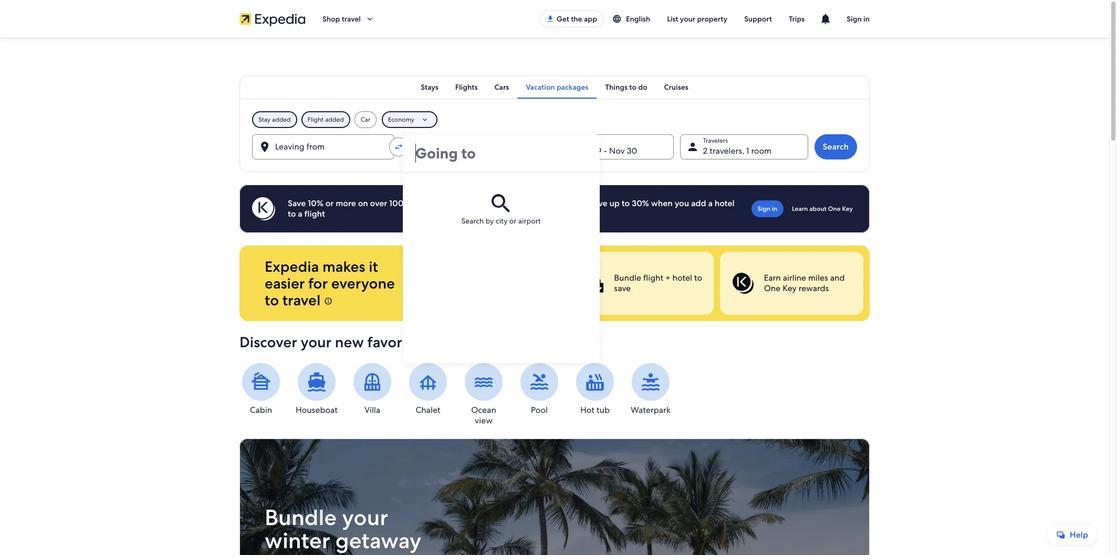 Task type: describe. For each thing, give the bounding box(es) containing it.
things
[[605, 82, 628, 92]]

flight inside save 10% or more on over 100,000 hotels with member prices. also, members save up to 30% when you add a hotel to a flight
[[304, 209, 325, 220]]

hot tub button
[[574, 364, 617, 416]]

cruises
[[664, 82, 689, 92]]

chalet
[[416, 405, 440, 416]]

travel inside expedia makes it easier for everyone to travel
[[282, 291, 321, 310]]

1 nov from the left
[[574, 146, 590, 157]]

2 nov from the left
[[609, 146, 625, 157]]

waterpark button
[[629, 364, 672, 416]]

learn
[[792, 205, 808, 213]]

packages
[[557, 82, 589, 92]]

villa button
[[351, 364, 394, 416]]

english
[[626, 14, 650, 24]]

city
[[496, 216, 508, 226]]

2
[[703, 146, 708, 157]]

hotels
[[424, 198, 448, 209]]

nov 29 - nov 30
[[574, 146, 637, 157]]

cabin
[[250, 405, 272, 416]]

2 travelers, 1 room button
[[680, 134, 808, 160]]

everyone
[[331, 274, 395, 293]]

flight added
[[308, 116, 344, 124]]

trips
[[789, 14, 805, 24]]

for
[[308, 274, 328, 293]]

view
[[475, 416, 493, 427]]

your for list
[[680, 14, 696, 24]]

villa
[[365, 405, 380, 416]]

travel inside dropdown button
[[342, 14, 361, 24]]

save
[[288, 198, 306, 209]]

100,000
[[389, 198, 422, 209]]

get the app
[[557, 14, 597, 24]]

houseboat button
[[295, 364, 338, 416]]

save 10% or more on over 100,000 hotels with member prices. also, members save up to 30% when you add a hotel to a flight
[[288, 198, 735, 220]]

miles
[[809, 273, 828, 284]]

to left the 10%
[[288, 209, 296, 220]]

sign in link
[[752, 201, 784, 218]]

sign in inside "dropdown button"
[[847, 14, 870, 24]]

shop travel
[[323, 14, 361, 24]]

cruises link
[[656, 76, 697, 99]]

economy
[[388, 116, 414, 124]]

room
[[752, 146, 772, 157]]

bundle flight + hotel to save
[[614, 273, 702, 294]]

search by city or airport
[[462, 216, 541, 226]]

2 travelers, 1 room
[[703, 146, 772, 157]]

houseboat
[[296, 405, 338, 416]]

to inside expedia makes it easier for everyone to travel
[[265, 291, 279, 310]]

discover your new favorite stay
[[240, 333, 451, 352]]

more
[[336, 198, 356, 209]]

trailing image
[[365, 14, 375, 24]]

10%
[[308, 198, 324, 209]]

list
[[667, 14, 679, 24]]

chalet button
[[407, 364, 450, 416]]

-
[[604, 146, 607, 157]]

sign inside "dropdown button"
[[847, 14, 862, 24]]

communication center icon image
[[820, 13, 832, 25]]

up
[[610, 198, 620, 209]]

property
[[697, 14, 728, 24]]

things to do link
[[597, 76, 656, 99]]

search button
[[815, 134, 857, 160]]

hot
[[581, 405, 595, 416]]

1 horizontal spatial key
[[842, 205, 853, 213]]

to inside "bundle flight + hotel to save"
[[694, 273, 702, 284]]

flight
[[308, 116, 324, 124]]

earn airline miles and one key rewards
[[764, 273, 845, 294]]

to right up
[[622, 198, 630, 209]]

cabin button
[[240, 364, 283, 416]]

by
[[486, 216, 494, 226]]

stays
[[421, 82, 439, 92]]

save for bundle your winter getaway and save
[[309, 550, 353, 556]]

hotel inside "bundle flight + hotel to save"
[[673, 273, 692, 284]]

29
[[592, 146, 602, 157]]

sign in inside "link"
[[758, 205, 778, 213]]

30%
[[632, 198, 649, 209]]

hot tub
[[581, 405, 610, 416]]

favorite
[[368, 333, 420, 352]]

and inside earn airline miles and one key rewards
[[830, 273, 845, 284]]

save inside save 10% or more on over 100,000 hotels with member prices. also, members save up to 30% when you add a hotel to a flight
[[591, 198, 608, 209]]

learn about one key link
[[788, 201, 857, 218]]

get the app link
[[539, 11, 604, 27]]

sign in button
[[839, 6, 878, 32]]

easier
[[265, 274, 305, 293]]

hotel inside save 10% or more on over 100,000 hotels with member prices. also, members save up to 30% when you add a hotel to a flight
[[715, 198, 735, 209]]

also,
[[531, 198, 550, 209]]

ocean view
[[471, 405, 496, 427]]

app
[[584, 14, 597, 24]]

travelers,
[[710, 146, 745, 157]]

over
[[370, 198, 387, 209]]

you
[[675, 198, 689, 209]]

pool
[[531, 405, 548, 416]]

nov 29 - nov 30 button
[[551, 134, 674, 160]]

stay
[[423, 333, 451, 352]]

the
[[571, 14, 582, 24]]



Task type: locate. For each thing, give the bounding box(es) containing it.
0 vertical spatial flight
[[304, 209, 325, 220]]

2 out of 3 element
[[570, 252, 714, 315]]

1 vertical spatial flight
[[643, 273, 664, 284]]

1 horizontal spatial search
[[823, 141, 849, 152]]

shop
[[323, 14, 340, 24]]

2 vertical spatial your
[[342, 504, 388, 533]]

0 vertical spatial hotel
[[715, 198, 735, 209]]

sign in left learn
[[758, 205, 778, 213]]

one right about
[[828, 205, 841, 213]]

0 horizontal spatial or
[[326, 198, 334, 209]]

small image
[[613, 14, 622, 24]]

1 vertical spatial and
[[265, 550, 303, 556]]

support link
[[736, 9, 781, 28]]

0 horizontal spatial hotel
[[673, 273, 692, 284]]

1 horizontal spatial save
[[591, 198, 608, 209]]

or right "city"
[[510, 216, 517, 226]]

bundle your winter getaway and save main content
[[0, 38, 1110, 556]]

vacation packages link
[[518, 76, 597, 99]]

1 vertical spatial your
[[301, 333, 332, 352]]

1 vertical spatial key
[[783, 283, 797, 294]]

0 vertical spatial sign in
[[847, 14, 870, 24]]

save for bundle flight + hotel to save
[[614, 283, 631, 294]]

1 horizontal spatial one
[[828, 205, 841, 213]]

1 vertical spatial save
[[614, 283, 631, 294]]

1 vertical spatial bundle
[[265, 504, 337, 533]]

1 vertical spatial search
[[462, 216, 484, 226]]

your for bundle
[[342, 504, 388, 533]]

1 horizontal spatial your
[[342, 504, 388, 533]]

0 vertical spatial travel
[[342, 14, 361, 24]]

bundle for bundle your winter getaway and save
[[265, 504, 337, 533]]

winter
[[265, 527, 330, 556]]

to inside "link"
[[630, 82, 637, 92]]

save inside "bundle flight + hotel to save"
[[614, 283, 631, 294]]

your
[[680, 14, 696, 24], [301, 333, 332, 352], [342, 504, 388, 533]]

things to do
[[605, 82, 647, 92]]

0 horizontal spatial sign
[[758, 205, 771, 213]]

flights
[[455, 82, 478, 92]]

sign left learn
[[758, 205, 771, 213]]

pool button
[[518, 364, 561, 416]]

0 vertical spatial or
[[326, 198, 334, 209]]

one
[[828, 205, 841, 213], [764, 283, 781, 294]]

member
[[469, 198, 502, 209]]

1 horizontal spatial in
[[864, 14, 870, 24]]

ocean view button
[[462, 364, 505, 427]]

nov right -
[[609, 146, 625, 157]]

0 vertical spatial and
[[830, 273, 845, 284]]

added for stay added
[[272, 116, 291, 124]]

1 horizontal spatial and
[[830, 273, 845, 284]]

1 vertical spatial travel
[[282, 291, 321, 310]]

your inside "link"
[[680, 14, 696, 24]]

do
[[638, 82, 647, 92]]

flight left more
[[304, 209, 325, 220]]

economy button
[[382, 111, 438, 128]]

1 horizontal spatial bundle
[[614, 273, 641, 284]]

0 horizontal spatial nov
[[574, 146, 590, 157]]

earn
[[764, 273, 781, 284]]

cars
[[495, 82, 509, 92]]

1 horizontal spatial travel
[[342, 14, 361, 24]]

search for search
[[823, 141, 849, 152]]

a left the 10%
[[298, 209, 302, 220]]

0 horizontal spatial bundle
[[265, 504, 337, 533]]

swap origin and destination values image
[[394, 142, 403, 152]]

get
[[557, 14, 569, 24]]

in left learn
[[772, 205, 778, 213]]

1 horizontal spatial nov
[[609, 146, 625, 157]]

2 added from the left
[[325, 116, 344, 124]]

vacation
[[526, 82, 555, 92]]

tab list containing stays
[[240, 76, 870, 99]]

support
[[744, 14, 772, 24]]

or right the 10%
[[326, 198, 334, 209]]

added for flight added
[[325, 116, 344, 124]]

one left airline
[[764, 283, 781, 294]]

save inside bundle your winter getaway and save
[[309, 550, 353, 556]]

with
[[450, 198, 467, 209]]

key inside earn airline miles and one key rewards
[[783, 283, 797, 294]]

it
[[369, 257, 378, 276]]

1 vertical spatial hotel
[[673, 273, 692, 284]]

bundle inside bundle your winter getaway and save
[[265, 504, 337, 533]]

to left do
[[630, 82, 637, 92]]

your inside bundle your winter getaway and save
[[342, 504, 388, 533]]

0 horizontal spatial one
[[764, 283, 781, 294]]

1
[[747, 146, 749, 157]]

cars link
[[486, 76, 518, 99]]

prices.
[[504, 198, 529, 209]]

or inside save 10% or more on over 100,000 hotels with member prices. also, members save up to 30% when you add a hotel to a flight
[[326, 198, 334, 209]]

1 horizontal spatial a
[[708, 198, 713, 209]]

tab list inside bundle your winter getaway and save main content
[[240, 76, 870, 99]]

tub
[[597, 405, 610, 416]]

0 horizontal spatial added
[[272, 116, 291, 124]]

1 horizontal spatial hotel
[[715, 198, 735, 209]]

0 vertical spatial sign
[[847, 14, 862, 24]]

1 added from the left
[[272, 116, 291, 124]]

added right flight
[[325, 116, 344, 124]]

in
[[864, 14, 870, 24], [772, 205, 778, 213]]

flights link
[[447, 76, 486, 99]]

0 horizontal spatial sign in
[[758, 205, 778, 213]]

expedia logo image
[[240, 12, 306, 26]]

sign right communication center icon
[[847, 14, 862, 24]]

0 vertical spatial save
[[591, 198, 608, 209]]

2 vertical spatial save
[[309, 550, 353, 556]]

stay
[[258, 116, 271, 124]]

airport
[[518, 216, 541, 226]]

download the app button image
[[546, 15, 555, 23]]

0 horizontal spatial and
[[265, 550, 303, 556]]

in right communication center icon
[[864, 14, 870, 24]]

0 horizontal spatial travel
[[282, 291, 321, 310]]

tab list
[[240, 76, 870, 99]]

flight inside "bundle flight + hotel to save"
[[643, 273, 664, 284]]

0 vertical spatial in
[[864, 14, 870, 24]]

0 horizontal spatial in
[[772, 205, 778, 213]]

0 horizontal spatial key
[[783, 283, 797, 294]]

1 horizontal spatial sign in
[[847, 14, 870, 24]]

hotel
[[715, 198, 735, 209], [673, 273, 692, 284]]

stays link
[[413, 76, 447, 99]]

in inside sign in "link"
[[772, 205, 778, 213]]

0 vertical spatial one
[[828, 205, 841, 213]]

bundle inside "bundle flight + hotel to save"
[[614, 273, 641, 284]]

key right "earn"
[[783, 283, 797, 294]]

0 vertical spatial your
[[680, 14, 696, 24]]

travel sale activities deals image
[[240, 439, 870, 556]]

1 vertical spatial in
[[772, 205, 778, 213]]

getaway
[[336, 527, 422, 556]]

travel left the xsmall "image"
[[282, 291, 321, 310]]

sign
[[847, 14, 862, 24], [758, 205, 771, 213]]

in inside sign in "dropdown button"
[[864, 14, 870, 24]]

rewards
[[799, 283, 829, 294]]

bundle your winter getaway and save
[[265, 504, 422, 556]]

key right about
[[842, 205, 853, 213]]

airline
[[783, 273, 806, 284]]

hotel right add
[[715, 198, 735, 209]]

discover
[[240, 333, 297, 352]]

1 horizontal spatial or
[[510, 216, 517, 226]]

1 vertical spatial one
[[764, 283, 781, 294]]

0 vertical spatial key
[[842, 205, 853, 213]]

when
[[651, 198, 673, 209]]

expedia
[[265, 257, 319, 276]]

2 horizontal spatial your
[[680, 14, 696, 24]]

bundle for bundle flight + hotel to save
[[614, 273, 641, 284]]

0 horizontal spatial save
[[309, 550, 353, 556]]

members
[[552, 198, 589, 209]]

1 vertical spatial or
[[510, 216, 517, 226]]

0 horizontal spatial flight
[[304, 209, 325, 220]]

a right add
[[708, 198, 713, 209]]

hotel right +
[[673, 273, 692, 284]]

1 vertical spatial sign in
[[758, 205, 778, 213]]

1 vertical spatial sign
[[758, 205, 771, 213]]

your for discover
[[301, 333, 332, 352]]

shop travel button
[[314, 6, 383, 32]]

30
[[627, 146, 637, 157]]

to right +
[[694, 273, 702, 284]]

to down expedia
[[265, 291, 279, 310]]

flight
[[304, 209, 325, 220], [643, 273, 664, 284]]

0 horizontal spatial your
[[301, 333, 332, 352]]

search for search by city or airport
[[462, 216, 484, 226]]

expedia makes it easier for everyone to travel
[[265, 257, 395, 310]]

and
[[830, 273, 845, 284], [265, 550, 303, 556]]

Going to text field
[[403, 134, 600, 172]]

english button
[[604, 9, 659, 28]]

nov left 29 at the top of the page
[[574, 146, 590, 157]]

0 vertical spatial search
[[823, 141, 849, 152]]

learn about one key
[[792, 205, 853, 213]]

1 horizontal spatial flight
[[643, 273, 664, 284]]

stay added
[[258, 116, 291, 124]]

sign inside "link"
[[758, 205, 771, 213]]

list your property
[[667, 14, 728, 24]]

and inside bundle your winter getaway and save
[[265, 550, 303, 556]]

sign in right communication center icon
[[847, 14, 870, 24]]

waterpark
[[631, 405, 671, 416]]

2 horizontal spatial save
[[614, 283, 631, 294]]

trips link
[[781, 9, 813, 28]]

1 horizontal spatial sign
[[847, 14, 862, 24]]

added right stay
[[272, 116, 291, 124]]

travel
[[342, 14, 361, 24], [282, 291, 321, 310]]

3 out of 3 element
[[720, 252, 864, 315]]

flight left +
[[643, 273, 664, 284]]

0 horizontal spatial search
[[462, 216, 484, 226]]

added
[[272, 116, 291, 124], [325, 116, 344, 124]]

about
[[810, 205, 827, 213]]

1 horizontal spatial added
[[325, 116, 344, 124]]

xsmall image
[[324, 297, 333, 306]]

0 vertical spatial bundle
[[614, 273, 641, 284]]

on
[[358, 198, 368, 209]]

bundle
[[614, 273, 641, 284], [265, 504, 337, 533]]

search inside search button
[[823, 141, 849, 152]]

new
[[335, 333, 364, 352]]

0 horizontal spatial a
[[298, 209, 302, 220]]

+
[[666, 273, 671, 284]]

travel left the trailing 'image'
[[342, 14, 361, 24]]

vacation packages
[[526, 82, 589, 92]]

one inside earn airline miles and one key rewards
[[764, 283, 781, 294]]



Task type: vqa. For each thing, say whether or not it's contained in the screenshot.
main content
no



